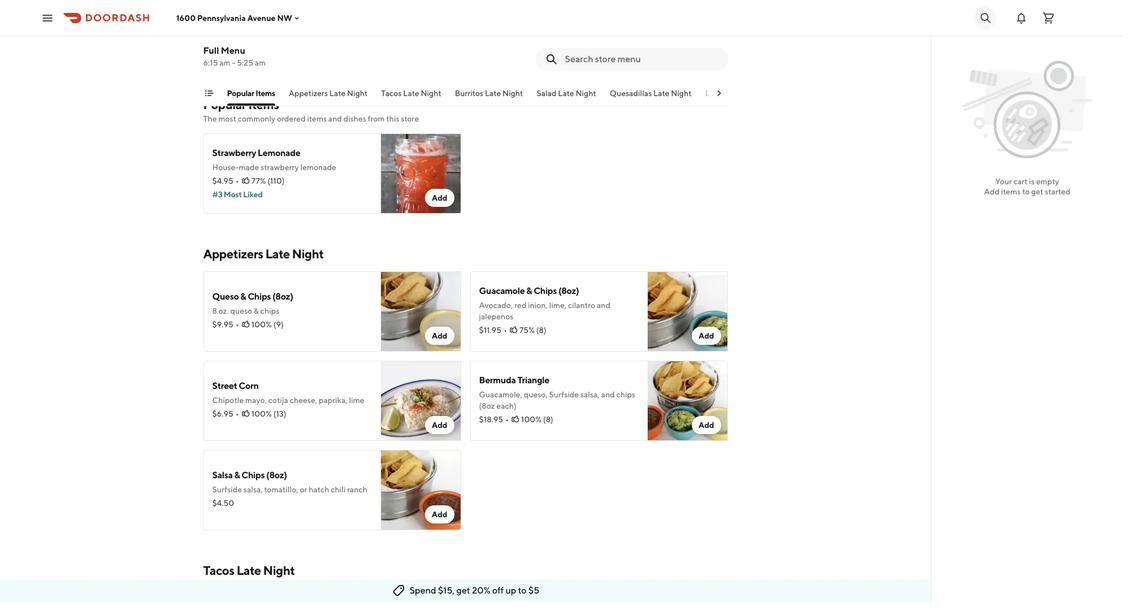 Task type: describe. For each thing, give the bounding box(es) containing it.
appetizers late night button
[[289, 88, 368, 106]]

• for strawberry lemonade
[[236, 176, 239, 185]]

1 vertical spatial get
[[457, 585, 470, 596]]

75%
[[520, 326, 535, 335]]

100% for (8oz)
[[252, 320, 272, 329]]

quesadillas late night
[[610, 89, 692, 98]]

triangle
[[518, 375, 550, 386]]

lemonade
[[301, 163, 336, 172]]

& for salsa
[[234, 470, 240, 481]]

add for guacamole
[[699, 331, 714, 340]]

mayo,
[[245, 396, 267, 405]]

add button for bermuda triangle
[[692, 416, 721, 434]]

chips for guacamole
[[534, 286, 557, 296]]

cilantro
[[568, 301, 596, 310]]

0 items, open order cart image
[[1042, 11, 1056, 25]]

your cart is empty add items to get started
[[985, 177, 1071, 196]]

• for bermuda triangle
[[506, 415, 509, 424]]

100% for mayo,
[[252, 409, 272, 418]]

popular items the most commonly ordered items and dishes from this store
[[203, 97, 419, 123]]

6:15
[[203, 58, 218, 67]]

made
[[239, 163, 259, 172]]

surfside for triangle
[[549, 390, 579, 399]]

(9)
[[273, 320, 284, 329]]

tomatillo,
[[264, 485, 298, 494]]

8
[[212, 306, 217, 316]]

items for popular items
[[256, 89, 275, 98]]

popular items
[[227, 89, 275, 98]]

salsa & chips (8oz) surfside salsa, tomatillo, or hatch chili ranch $4.50
[[212, 470, 368, 508]]

items inside popular items the most commonly ordered items and dishes from this store
[[307, 114, 327, 123]]

burritos late night
[[455, 89, 523, 98]]

(8) for queso,
[[543, 415, 553, 424]]

$11.95
[[479, 326, 502, 335]]

77% (110)
[[252, 176, 285, 185]]

late for salad late night "button"
[[558, 89, 574, 98]]

1600
[[176, 13, 196, 22]]

salsa
[[212, 470, 233, 481]]

quesadillas late night button
[[610, 88, 692, 106]]

avenue
[[247, 13, 276, 22]]

the
[[203, 114, 217, 123]]

$9.95 •
[[212, 320, 239, 329]]

house-
[[212, 163, 239, 172]]

show menu categories image
[[204, 89, 213, 98]]

empty
[[1037, 177, 1060, 186]]

& for guacamole
[[527, 286, 532, 296]]

0 vertical spatial tacos late night
[[381, 89, 441, 98]]

guacamole
[[479, 286, 525, 296]]

$18.95
[[479, 415, 503, 424]]

appetizers inside button
[[289, 89, 328, 98]]

night for quesadillas late night button on the top of the page
[[671, 89, 692, 98]]

(110)
[[268, 176, 285, 185]]

chips for queso
[[248, 291, 271, 302]]

1 vertical spatial appetizers late night
[[203, 247, 324, 261]]

(13)
[[273, 409, 286, 418]]

0 horizontal spatial tacos
[[203, 563, 234, 578]]

hatch
[[309, 485, 329, 494]]

ranch
[[347, 485, 368, 494]]

to for items
[[1023, 187, 1030, 196]]

bermuda triangle image
[[648, 361, 728, 441]]

add for bermuda
[[699, 421, 714, 430]]

$4.95 •
[[212, 176, 239, 185]]

late for desserts late night "button" on the top
[[738, 89, 754, 98]]

street
[[212, 381, 237, 391]]

• for queso & chips (8oz)
[[236, 320, 239, 329]]

• for street corn
[[236, 409, 239, 418]]

cotija
[[268, 396, 288, 405]]

your
[[996, 177, 1012, 186]]

off
[[493, 585, 504, 596]]

salsa, for &
[[244, 485, 263, 494]]

and inside guacamole & chips (8oz) avocado, red inion, lime, cilantro and jalepenos
[[597, 301, 611, 310]]

scroll menu navigation right image
[[714, 89, 724, 98]]

queso & chips (8oz) 8 oz. queso & chips
[[212, 291, 293, 316]]

lime,
[[549, 301, 567, 310]]

night for appetizers late night button
[[347, 89, 368, 98]]

menu
[[221, 45, 245, 56]]

bermuda triangle guacamole, queso, surfside salsa, and chips (8oz each)
[[479, 375, 636, 411]]

strawberry lemonade house-made strawberry lemonade
[[212, 148, 336, 172]]

$18.95 •
[[479, 415, 509, 424]]

$6.95 •
[[212, 409, 239, 418]]

Item Search search field
[[565, 53, 719, 66]]

night for salad late night "button"
[[576, 89, 596, 98]]

store
[[401, 114, 419, 123]]

paprika,
[[319, 396, 348, 405]]

$9.95
[[212, 320, 233, 329]]

77%
[[252, 176, 266, 185]]

add button for guacamole & chips (8oz)
[[692, 327, 721, 345]]

$15,
[[438, 585, 455, 596]]

ordered
[[277, 114, 306, 123]]

queso
[[212, 291, 239, 302]]

night for tacos late night button
[[421, 89, 441, 98]]

lime
[[349, 396, 364, 405]]

add button for strawberry lemonade
[[425, 189, 454, 207]]

desserts
[[705, 89, 736, 98]]

quesadillas
[[610, 89, 652, 98]]

this
[[386, 114, 400, 123]]

cart
[[1014, 177, 1028, 186]]

1 vertical spatial appetizers
[[203, 247, 263, 261]]

tacos inside button
[[381, 89, 402, 98]]

2 am from the left
[[255, 58, 266, 67]]

burritos late night button
[[455, 88, 523, 106]]

street corn chipotle mayo, cotija cheese, paprika, lime
[[212, 381, 364, 405]]

commonly
[[238, 114, 276, 123]]

chili
[[331, 485, 346, 494]]

get inside your cart is empty add items to get started
[[1032, 187, 1044, 196]]

most
[[224, 190, 242, 199]]

add inside your cart is empty add items to get started
[[985, 187, 1000, 196]]

100% (13)
[[252, 409, 286, 418]]

late for tacos late night button
[[403, 89, 419, 98]]

1600 pennsylvania avenue nw
[[176, 13, 292, 22]]

popular for popular items
[[227, 89, 254, 98]]

(8) for (8oz)
[[536, 326, 547, 335]]

$4.95
[[212, 176, 233, 185]]

avocado,
[[479, 301, 513, 310]]

items for popular items the most commonly ordered items and dishes from this store
[[248, 97, 279, 112]]

chips inside queso & chips (8oz) 8 oz. queso & chips
[[261, 306, 280, 316]]

salad late night button
[[537, 88, 596, 106]]

street corn image
[[381, 361, 461, 441]]

add button for street corn
[[425, 416, 454, 434]]

most
[[218, 114, 236, 123]]



Task type: vqa. For each thing, say whether or not it's contained in the screenshot.
Night
yes



Task type: locate. For each thing, give the bounding box(es) containing it.
1 am from the left
[[220, 58, 231, 67]]

strawberry
[[212, 148, 256, 158]]

salad
[[537, 89, 557, 98]]

$5
[[529, 585, 540, 596]]

100% for queso,
[[521, 415, 542, 424]]

and inside popular items the most commonly ordered items and dishes from this store
[[328, 114, 342, 123]]

and inside bermuda triangle guacamole, queso, surfside salsa, and chips (8oz each)
[[601, 390, 615, 399]]

strawberry
[[261, 163, 299, 172]]

started
[[1045, 187, 1071, 196]]

nw
[[277, 13, 292, 22]]

late for quesadillas late night button on the top of the page
[[654, 89, 670, 98]]

add for queso
[[432, 331, 448, 340]]

desserts late night
[[705, 89, 776, 98]]

inion,
[[528, 301, 548, 310]]

0 vertical spatial chips
[[261, 306, 280, 316]]

popular inside popular items the most commonly ordered items and dishes from this store
[[203, 97, 246, 112]]

•
[[236, 176, 239, 185], [236, 320, 239, 329], [504, 326, 507, 335], [236, 409, 239, 418], [506, 415, 509, 424]]

is
[[1030, 177, 1035, 186]]

0 horizontal spatial surfside
[[212, 485, 242, 494]]

(8oz) up "lime,"
[[559, 286, 579, 296]]

100% down mayo,
[[252, 409, 272, 418]]

0 horizontal spatial get
[[457, 585, 470, 596]]

0 horizontal spatial salsa,
[[244, 485, 263, 494]]

1 vertical spatial tacos late night
[[203, 563, 295, 578]]

chips inside bermuda triangle guacamole, queso, surfside salsa, and chips (8oz each)
[[617, 390, 636, 399]]

items
[[256, 89, 275, 98], [248, 97, 279, 112]]

(8oz) for guacamole & chips (8oz)
[[559, 286, 579, 296]]

guacamole & chips (8oz) image
[[648, 271, 728, 352]]

pennsylvania
[[197, 13, 246, 22]]

popular for popular items the most commonly ordered items and dishes from this store
[[203, 97, 246, 112]]

guacamole,
[[479, 390, 522, 399]]

full menu 6:15 am - 5:25 am
[[203, 45, 266, 67]]

strawberry lemonade image
[[381, 133, 461, 214]]

salad late night
[[537, 89, 596, 98]]

$6.95
[[212, 409, 233, 418]]

• down queso
[[236, 320, 239, 329]]

& inside guacamole & chips (8oz) avocado, red inion, lime, cilantro and jalepenos
[[527, 286, 532, 296]]

-
[[232, 58, 236, 67]]

add button for salsa & chips (8oz)
[[425, 506, 454, 524]]

items inside your cart is empty add items to get started
[[1002, 187, 1021, 196]]

salsa,
[[581, 390, 600, 399], [244, 485, 263, 494]]

surfside for &
[[212, 485, 242, 494]]

1 horizontal spatial tacos late night
[[381, 89, 441, 98]]

spend
[[410, 585, 436, 596]]

late inside button
[[485, 89, 501, 98]]

appetizers late night
[[289, 89, 368, 98], [203, 247, 324, 261]]

1 vertical spatial salsa,
[[244, 485, 263, 494]]

lemonade
[[258, 148, 300, 158]]

add button for queso & chips (8oz)
[[425, 327, 454, 345]]

chips
[[534, 286, 557, 296], [248, 291, 271, 302], [242, 470, 265, 481]]

0 vertical spatial appetizers late night
[[289, 89, 368, 98]]

0 horizontal spatial items
[[307, 114, 327, 123]]

cabo san lucas ln image
[[381, 588, 461, 602]]

full
[[203, 45, 219, 56]]

(8oz) up (9) on the left bottom
[[273, 291, 293, 302]]

salsa, for triangle
[[581, 390, 600, 399]]

items down appetizers late night button
[[307, 114, 327, 123]]

from
[[368, 114, 385, 123]]

to for up
[[518, 585, 527, 596]]

up
[[506, 585, 516, 596]]

• right the $11.95
[[504, 326, 507, 335]]

100% (8)
[[521, 415, 553, 424]]

salsa, right queso,
[[581, 390, 600, 399]]

• right $6.95
[[236, 409, 239, 418]]

corn
[[239, 381, 259, 391]]

(8oz) for queso & chips (8oz)
[[273, 291, 293, 302]]

surfside
[[549, 390, 579, 399], [212, 485, 242, 494]]

1 vertical spatial and
[[597, 301, 611, 310]]

night inside button
[[421, 89, 441, 98]]

items
[[307, 114, 327, 123], [1002, 187, 1021, 196]]

appetizers
[[289, 89, 328, 98], [203, 247, 263, 261]]

0 horizontal spatial to
[[518, 585, 527, 596]]

1 horizontal spatial chips
[[617, 390, 636, 399]]

night inside "button"
[[756, 89, 776, 98]]

late for burritos late night button
[[485, 89, 501, 98]]

1 horizontal spatial items
[[1002, 187, 1021, 196]]

late inside "button"
[[738, 89, 754, 98]]

or
[[300, 485, 307, 494]]

night inside "button"
[[576, 89, 596, 98]]

(8oz) up tomatillo,
[[266, 470, 287, 481]]

&
[[527, 286, 532, 296], [241, 291, 246, 302], [254, 306, 259, 316], [234, 470, 240, 481]]

bermuda
[[479, 375, 516, 386]]

2 vertical spatial and
[[601, 390, 615, 399]]

surfside inside bermuda triangle guacamole, queso, surfside salsa, and chips (8oz each)
[[549, 390, 579, 399]]

chips up inion,
[[534, 286, 557, 296]]

0 vertical spatial appetizers
[[289, 89, 328, 98]]

late
[[330, 89, 346, 98], [403, 89, 419, 98], [485, 89, 501, 98], [558, 89, 574, 98], [654, 89, 670, 98], [738, 89, 754, 98], [265, 247, 290, 261], [237, 563, 261, 578]]

desserts late night button
[[705, 88, 776, 106]]

0 vertical spatial surfside
[[549, 390, 579, 399]]

am
[[220, 58, 231, 67], [255, 58, 266, 67]]

1 vertical spatial (8)
[[543, 415, 553, 424]]

jalepenos
[[479, 312, 514, 321]]

• up #3 most liked
[[236, 176, 239, 185]]

red
[[515, 301, 527, 310]]

1 horizontal spatial tacos
[[381, 89, 402, 98]]

(8) down queso,
[[543, 415, 553, 424]]

late inside button
[[403, 89, 419, 98]]

100% left (9) on the left bottom
[[252, 320, 272, 329]]

chips for salsa
[[242, 470, 265, 481]]

1 vertical spatial surfside
[[212, 485, 242, 494]]

75% (8)
[[520, 326, 547, 335]]

& right queso
[[254, 306, 259, 316]]

0 horizontal spatial appetizers
[[203, 247, 263, 261]]

queso
[[230, 306, 252, 316]]

1 horizontal spatial to
[[1023, 187, 1030, 196]]

each)
[[497, 401, 517, 411]]

get down is
[[1032, 187, 1044, 196]]

• down "each)"
[[506, 415, 509, 424]]

1600 pennsylvania avenue nw button
[[176, 13, 301, 22]]

night
[[347, 89, 368, 98], [421, 89, 441, 98], [503, 89, 523, 98], [576, 89, 596, 98], [671, 89, 692, 98], [756, 89, 776, 98], [292, 247, 324, 261], [263, 563, 295, 578]]

to right up
[[518, 585, 527, 596]]

night inside button
[[503, 89, 523, 98]]

popular
[[227, 89, 254, 98], [203, 97, 246, 112]]

1 vertical spatial items
[[1002, 187, 1021, 196]]

spend $15, get 20% off up to $5
[[410, 585, 540, 596]]

surfside up $4.50
[[212, 485, 242, 494]]

tacos
[[381, 89, 402, 98], [203, 563, 234, 578]]

chips inside guacamole & chips (8oz) avocado, red inion, lime, cilantro and jalepenos
[[534, 286, 557, 296]]

(8oz) inside queso & chips (8oz) 8 oz. queso & chips
[[273, 291, 293, 302]]

chips inside 'salsa & chips (8oz) surfside salsa, tomatillo, or hatch chili ranch $4.50'
[[242, 470, 265, 481]]

salsa & chips (8oz) image
[[381, 450, 461, 530]]

chips up queso
[[248, 291, 271, 302]]

(8oz)
[[559, 286, 579, 296], [273, 291, 293, 302], [266, 470, 287, 481]]

$11.95 •
[[479, 326, 507, 335]]

salsa, inside bermuda triangle guacamole, queso, surfside salsa, and chips (8oz each)
[[581, 390, 600, 399]]

0 vertical spatial get
[[1032, 187, 1044, 196]]

0 horizontal spatial tacos late night
[[203, 563, 295, 578]]

add for salsa
[[432, 510, 448, 519]]

chips right the salsa
[[242, 470, 265, 481]]

appetizers up queso
[[203, 247, 263, 261]]

salsa, left tomatillo,
[[244, 485, 263, 494]]

surfside right queso,
[[549, 390, 579, 399]]

& up queso
[[241, 291, 246, 302]]

surfside inside 'salsa & chips (8oz) surfside salsa, tomatillo, or hatch chili ranch $4.50'
[[212, 485, 242, 494]]

tacos late night button
[[381, 88, 441, 106]]

0 vertical spatial and
[[328, 114, 342, 123]]

0 vertical spatial to
[[1023, 187, 1030, 196]]

0 horizontal spatial chips
[[261, 306, 280, 316]]

& inside 'salsa & chips (8oz) surfside salsa, tomatillo, or hatch chili ranch $4.50'
[[234, 470, 240, 481]]

(8) right 75%
[[536, 326, 547, 335]]

#3
[[212, 190, 222, 199]]

(8)
[[536, 326, 547, 335], [543, 415, 553, 424]]

late for appetizers late night button
[[330, 89, 346, 98]]

night for burritos late night button
[[503, 89, 523, 98]]

guacamole & chips (8oz) avocado, red inion, lime, cilantro and jalepenos
[[479, 286, 611, 321]]

(8oz
[[479, 401, 495, 411]]

queso,
[[524, 390, 548, 399]]

5:25
[[237, 58, 253, 67]]

liked
[[243, 190, 263, 199]]

items inside popular items the most commonly ordered items and dishes from this store
[[248, 97, 279, 112]]

to down cart
[[1023, 187, 1030, 196]]

1 horizontal spatial get
[[1032, 187, 1044, 196]]

1 horizontal spatial salsa,
[[581, 390, 600, 399]]

& right the salsa
[[234, 470, 240, 481]]

(8oz) for salsa & chips (8oz)
[[266, 470, 287, 481]]

1 vertical spatial chips
[[617, 390, 636, 399]]

1 horizontal spatial am
[[255, 58, 266, 67]]

salsa, inside 'salsa & chips (8oz) surfside salsa, tomatillo, or hatch chili ranch $4.50'
[[244, 485, 263, 494]]

$4.50
[[212, 499, 234, 508]]

late inside "button"
[[558, 89, 574, 98]]

(8oz) inside 'salsa & chips (8oz) surfside salsa, tomatillo, or hatch chili ranch $4.50'
[[266, 470, 287, 481]]

tacos late night
[[381, 89, 441, 98], [203, 563, 295, 578]]

0 horizontal spatial am
[[220, 58, 231, 67]]

notification bell image
[[1015, 11, 1029, 25]]

(8oz) inside guacamole & chips (8oz) avocado, red inion, lime, cilantro and jalepenos
[[559, 286, 579, 296]]

0 vertical spatial salsa,
[[581, 390, 600, 399]]

& for queso
[[241, 291, 246, 302]]

get right $15,
[[457, 585, 470, 596]]

am left -
[[220, 58, 231, 67]]

1 horizontal spatial surfside
[[549, 390, 579, 399]]

night for desserts late night "button" on the top
[[756, 89, 776, 98]]

1 horizontal spatial appetizers
[[289, 89, 328, 98]]

items down your
[[1002, 187, 1021, 196]]

• for guacamole & chips (8oz)
[[504, 326, 507, 335]]

& up inion,
[[527, 286, 532, 296]]

open menu image
[[41, 11, 54, 25]]

0 vertical spatial (8)
[[536, 326, 547, 335]]

dishes
[[344, 114, 366, 123]]

queso & chips (8oz) image
[[381, 271, 461, 352]]

and
[[328, 114, 342, 123], [597, 301, 611, 310], [601, 390, 615, 399]]

chips inside queso & chips (8oz) 8 oz. queso & chips
[[248, 291, 271, 302]]

0 vertical spatial items
[[307, 114, 327, 123]]

oz.
[[219, 306, 229, 316]]

add for street
[[432, 421, 448, 430]]

appetizers late night up queso & chips (8oz) 8 oz. queso & chips
[[203, 247, 324, 261]]

1 vertical spatial tacos
[[203, 563, 234, 578]]

appetizers late night up dishes
[[289, 89, 368, 98]]

to inside your cart is empty add items to get started
[[1023, 187, 1030, 196]]

am right 5:25
[[255, 58, 266, 67]]

appetizers up the ordered
[[289, 89, 328, 98]]

chipotle
[[212, 396, 244, 405]]

burritos
[[455, 89, 484, 98]]

get
[[1032, 187, 1044, 196], [457, 585, 470, 596]]

100% down queso,
[[521, 415, 542, 424]]

0 vertical spatial tacos
[[381, 89, 402, 98]]

1 vertical spatial to
[[518, 585, 527, 596]]



